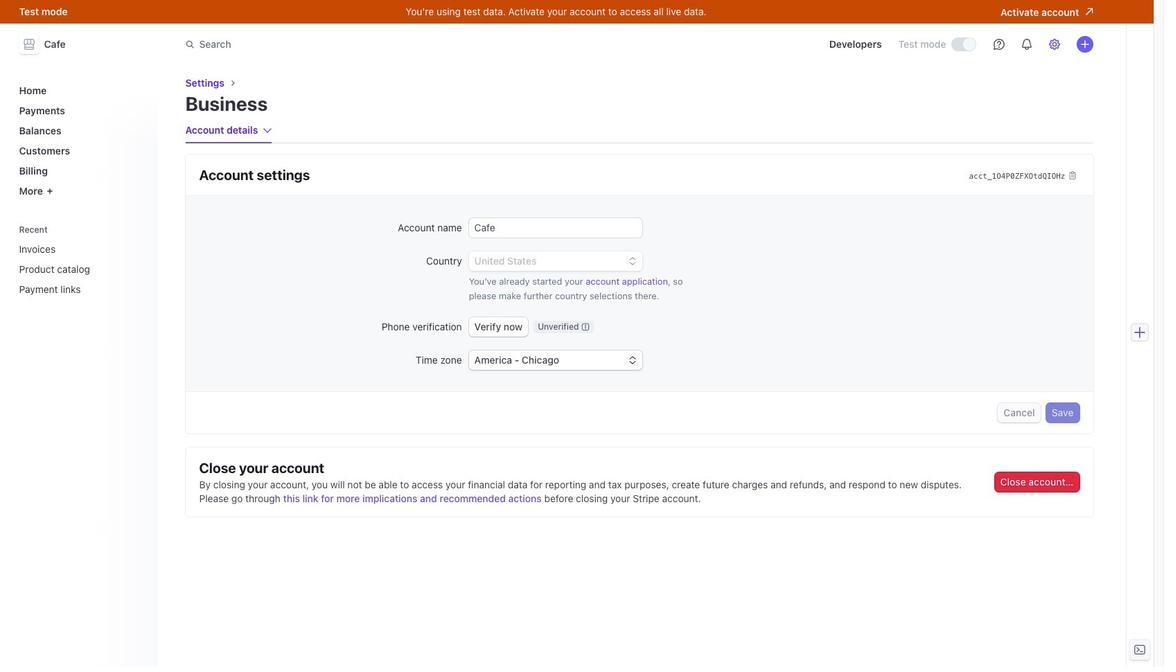 Task type: describe. For each thing, give the bounding box(es) containing it.
Company text field
[[469, 218, 642, 238]]

2 recent element from the top
[[14, 238, 149, 301]]

Test mode checkbox
[[952, 38, 976, 51]]

help image
[[994, 39, 1005, 50]]

core navigation links element
[[14, 79, 149, 202]]



Task type: vqa. For each thing, say whether or not it's contained in the screenshot.
Create
no



Task type: locate. For each thing, give the bounding box(es) containing it.
clear history image
[[136, 226, 144, 234]]

Search text field
[[177, 32, 568, 57]]

recent element
[[14, 220, 149, 301], [14, 238, 149, 301]]

settings image
[[1049, 39, 1060, 50]]

1 recent element from the top
[[14, 220, 149, 301]]

None search field
[[177, 32, 568, 57]]

notifications image
[[1021, 39, 1033, 50]]



